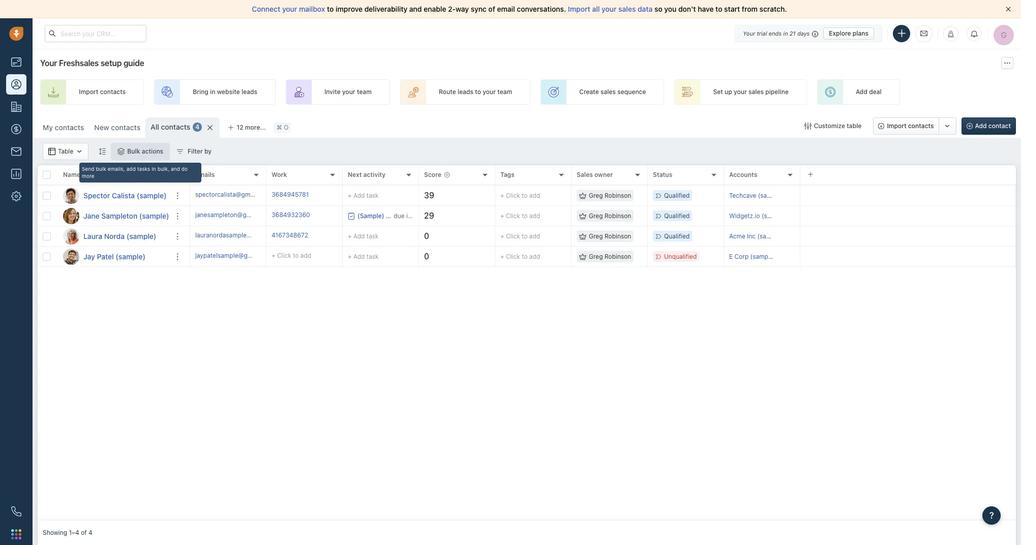 Task type: describe. For each thing, give the bounding box(es) containing it.
click for janesampleton@gmail.com 3684932360
[[506, 212, 520, 220]]

activity
[[364, 171, 386, 179]]

click for jaypatelsample@gmail.com + click to add
[[506, 253, 520, 260]]

jay patel (sample) link
[[83, 252, 146, 262]]

bring in website leads
[[193, 88, 257, 96]]

don't
[[679, 5, 696, 13]]

greg robinson for widgetz.io (sample)
[[589, 212, 632, 220]]

my
[[43, 123, 53, 132]]

your left mailbox
[[282, 5, 297, 13]]

robinson for acme inc (sample)
[[605, 233, 632, 240]]

email
[[497, 5, 515, 13]]

add deal link
[[818, 79, 901, 105]]

j image for jane sampleton (sample)
[[63, 208, 79, 224]]

sales owner
[[577, 171, 613, 179]]

set up your sales pipeline link
[[675, 79, 807, 105]]

deliverability
[[365, 5, 408, 13]]

jane
[[83, 211, 100, 220]]

1 vertical spatial 4
[[89, 529, 92, 537]]

freshworks switcher image
[[11, 530, 21, 540]]

set up your sales pipeline
[[714, 88, 789, 96]]

contacts inside import contacts link
[[100, 88, 126, 96]]

container_wx8msf4aqz5i3rn1 image for 39
[[580, 192, 587, 199]]

o
[[284, 124, 289, 132]]

qualified for 0
[[665, 233, 690, 240]]

cell for e corp (sample)
[[801, 247, 1017, 267]]

in inside send bulk emails, add tasks in bulk, and do more
[[152, 166, 156, 172]]

2 team from the left
[[498, 88, 513, 96]]

jaypatelsample@gmail.com link
[[195, 251, 274, 262]]

create sales sequence
[[580, 88, 646, 96]]

sync
[[471, 5, 487, 13]]

⌘ o
[[277, 124, 289, 132]]

3684945781 link
[[272, 190, 309, 201]]

import all your sales data link
[[568, 5, 655, 13]]

e
[[730, 253, 733, 260]]

bulk
[[127, 148, 140, 155]]

robinson for widgetz.io (sample)
[[605, 212, 632, 220]]

techcave (sample) link
[[730, 192, 784, 199]]

import contacts for import contacts button
[[888, 122, 935, 130]]

(sample) for acme inc (sample)
[[758, 233, 783, 240]]

greg robinson for techcave (sample)
[[589, 192, 632, 199]]

tags
[[501, 171, 515, 179]]

add for acme inc (sample)
[[354, 232, 365, 240]]

add for spectorcalista@gmail.com
[[530, 192, 541, 199]]

your trial ends in 21 days
[[744, 30, 810, 36]]

qualified for 29
[[665, 212, 690, 220]]

acme inc (sample)
[[730, 233, 783, 240]]

import for import contacts button
[[888, 122, 907, 130]]

style_myh0__igzzd8unmi image
[[99, 148, 106, 155]]

techcave
[[730, 192, 757, 199]]

greg for acme inc (sample)
[[589, 233, 603, 240]]

all contacts link
[[151, 122, 190, 132]]

your right all
[[602, 5, 617, 13]]

add inside button
[[976, 122, 987, 130]]

deal
[[870, 88, 882, 96]]

add contact
[[976, 122, 1012, 130]]

customize table button
[[798, 118, 869, 135]]

your right invite
[[342, 88, 356, 96]]

sequence
[[618, 88, 646, 96]]

laura
[[83, 232, 102, 240]]

set
[[714, 88, 723, 96]]

add for e corp (sample)
[[354, 253, 365, 260]]

(sample) up widgetz.io (sample) link
[[759, 192, 784, 199]]

bulk actions button
[[111, 143, 170, 160]]

emails,
[[108, 166, 125, 172]]

+ click to add for jaypatelsample@gmail.com + click to add
[[501, 253, 541, 260]]

improve
[[336, 5, 363, 13]]

add contact button
[[962, 118, 1017, 135]]

send bulk emails, add tasks in bulk, and do more
[[82, 166, 188, 179]]

1 team from the left
[[357, 88, 372, 96]]

route leads to your team
[[439, 88, 513, 96]]

days
[[798, 30, 810, 36]]

3684932360
[[272, 211, 310, 219]]

mailbox
[[299, 5, 325, 13]]

press space to select this row. row containing laura norda (sample)
[[38, 226, 190, 247]]

create sales sequence link
[[541, 79, 665, 105]]

start
[[725, 5, 741, 13]]

2 task from the top
[[367, 232, 379, 240]]

explore plans link
[[824, 27, 875, 39]]

website
[[217, 88, 240, 96]]

table
[[58, 148, 73, 155]]

2 + add task from the top
[[348, 232, 379, 240]]

0 vertical spatial in
[[784, 30, 789, 36]]

widgetz.io
[[730, 212, 761, 220]]

from
[[742, 5, 758, 13]]

close image
[[1007, 7, 1012, 12]]

create
[[580, 88, 599, 96]]

greg robinson for acme inc (sample)
[[589, 233, 632, 240]]

add for janesampleton@gmail.com
[[530, 212, 541, 220]]

sampleton
[[101, 211, 137, 220]]

name column header
[[58, 165, 190, 186]]

corp
[[735, 253, 749, 260]]

robinson for techcave (sample)
[[605, 192, 632, 199]]

bring
[[193, 88, 209, 96]]

e corp (sample) link
[[730, 253, 776, 260]]

plans
[[853, 29, 869, 37]]

s image
[[63, 188, 79, 204]]

janesampleton@gmail.com 3684932360
[[195, 211, 310, 219]]

add deal
[[856, 88, 882, 96]]

more...
[[245, 124, 266, 131]]

invite your team link
[[286, 79, 390, 105]]

jaypatelsample@gmail.com
[[195, 252, 274, 259]]

press space to select this row. row containing jay patel (sample)
[[38, 247, 190, 267]]

1 leads from the left
[[242, 88, 257, 96]]

your for your trial ends in 21 days
[[744, 30, 756, 36]]

actions
[[142, 148, 163, 155]]

guide
[[124, 59, 144, 68]]

add for lauranordasample@gmail.com
[[530, 233, 541, 240]]

invite your team
[[325, 88, 372, 96]]

spector
[[83, 191, 110, 200]]

import contacts button
[[874, 118, 940, 135]]

spector calista (sample) link
[[83, 191, 167, 201]]

spectorcalista@gmail.com 3684945781
[[195, 191, 309, 198]]

score
[[424, 171, 442, 179]]

and inside send bulk emails, add tasks in bulk, and do more
[[171, 166, 180, 172]]

⌘
[[277, 124, 282, 132]]

3 + click to add from the top
[[501, 233, 541, 240]]

emails
[[195, 171, 215, 179]]

container_wx8msf4aqz5i3rn1 image inside customize table button
[[805, 123, 812, 130]]

table button
[[43, 143, 89, 160]]

1 horizontal spatial sales
[[619, 5, 636, 13]]

row group containing spector calista (sample)
[[38, 186, 190, 267]]

ends
[[769, 30, 782, 36]]



Task type: locate. For each thing, give the bounding box(es) containing it.
new
[[94, 123, 109, 132]]

0 horizontal spatial team
[[357, 88, 372, 96]]

techcave (sample)
[[730, 192, 784, 199]]

2 leads from the left
[[458, 88, 474, 96]]

robinson for e corp (sample)
[[605, 253, 632, 261]]

press space to select this row. row containing jane sampleton (sample)
[[38, 206, 190, 226]]

and left enable
[[410, 5, 422, 13]]

Search your CRM... text field
[[45, 25, 147, 42]]

filter
[[188, 148, 203, 155]]

1 task from the top
[[367, 192, 379, 199]]

container_wx8msf4aqz5i3rn1 image for 0
[[580, 253, 587, 260]]

import contacts link
[[40, 79, 144, 105]]

connect
[[252, 5, 281, 13]]

1 row group from the left
[[38, 186, 190, 267]]

press space to select this row. row containing 39
[[190, 186, 1017, 206]]

(sample)
[[137, 191, 167, 200], [759, 192, 784, 199], [139, 211, 169, 220], [762, 212, 788, 220], [127, 232, 156, 240], [758, 233, 783, 240], [116, 252, 146, 261], [751, 253, 776, 260]]

2 + click to add from the top
[[501, 212, 541, 220]]

1 horizontal spatial import
[[568, 5, 591, 13]]

of right sync
[[489, 5, 496, 13]]

0 vertical spatial 0
[[424, 232, 430, 241]]

filter by button
[[170, 143, 218, 160]]

import contacts group
[[874, 118, 957, 135]]

leads right route
[[458, 88, 474, 96]]

add
[[856, 88, 868, 96], [976, 122, 987, 130], [354, 192, 365, 199], [354, 232, 365, 240], [354, 253, 365, 260]]

0 vertical spatial + add task
[[348, 192, 379, 199]]

3 cell from the top
[[801, 226, 1017, 246]]

explore
[[830, 29, 852, 37]]

click for spectorcalista@gmail.com 3684945781
[[506, 192, 520, 199]]

norda
[[104, 232, 125, 240]]

jane sampleton (sample)
[[83, 211, 169, 220]]

1 + add task from the top
[[348, 192, 379, 199]]

import down your freshsales setup guide
[[79, 88, 98, 96]]

2 greg from the top
[[589, 212, 603, 220]]

cell for techcave (sample)
[[801, 186, 1017, 206]]

jane sampleton (sample) link
[[83, 211, 169, 221]]

1 vertical spatial j image
[[63, 249, 79, 265]]

new contacts button
[[89, 118, 146, 138], [94, 123, 141, 132]]

grid
[[38, 164, 1017, 521]]

contacts
[[100, 88, 126, 96], [909, 122, 935, 130], [161, 123, 190, 131], [55, 123, 84, 132], [111, 123, 141, 132]]

unqualified
[[665, 253, 697, 261]]

container_wx8msf4aqz5i3rn1 image inside press space to select this row. row
[[580, 192, 587, 199]]

your
[[744, 30, 756, 36], [40, 59, 57, 68]]

janesampleton@gmail.com
[[195, 211, 272, 219]]

4167348672
[[272, 231, 308, 239]]

container_wx8msf4aqz5i3rn1 image
[[48, 148, 55, 155], [580, 192, 587, 199], [580, 253, 587, 260]]

3 qualified from the top
[[665, 233, 690, 240]]

what's new image
[[948, 31, 955, 38]]

0 vertical spatial container_wx8msf4aqz5i3rn1 image
[[48, 148, 55, 155]]

team
[[357, 88, 372, 96], [498, 88, 513, 96]]

spectorcalista@gmail.com
[[195, 191, 271, 198]]

1 j image from the top
[[63, 208, 79, 224]]

customize
[[815, 122, 846, 130]]

in
[[784, 30, 789, 36], [210, 88, 215, 96], [152, 166, 156, 172]]

(sample) right the inc on the right of the page
[[758, 233, 783, 240]]

2 horizontal spatial in
[[784, 30, 789, 36]]

add
[[127, 166, 136, 172], [530, 192, 541, 199], [530, 212, 541, 220], [530, 233, 541, 240], [301, 252, 312, 259], [530, 253, 541, 260]]

calista
[[112, 191, 135, 200]]

container_wx8msf4aqz5i3rn1 image inside table dropdown button
[[48, 148, 55, 155]]

+ click to add
[[501, 192, 541, 199], [501, 212, 541, 220], [501, 233, 541, 240], [501, 253, 541, 260]]

1 vertical spatial in
[[210, 88, 215, 96]]

1 horizontal spatial team
[[498, 88, 513, 96]]

more
[[82, 173, 94, 179]]

0 for jaypatelsample@gmail.com
[[424, 252, 430, 261]]

1 horizontal spatial your
[[744, 30, 756, 36]]

(sample) inside jay patel (sample) link
[[116, 252, 146, 261]]

2 vertical spatial task
[[367, 253, 379, 260]]

3 greg from the top
[[589, 233, 603, 240]]

import for import contacts link
[[79, 88, 98, 96]]

sales right create at right
[[601, 88, 616, 96]]

greg for techcave (sample)
[[589, 192, 603, 199]]

1 vertical spatial of
[[81, 529, 87, 537]]

0 horizontal spatial and
[[171, 166, 180, 172]]

1 horizontal spatial and
[[410, 5, 422, 13]]

widgetz.io (sample) link
[[730, 212, 788, 220]]

4 greg from the top
[[589, 253, 603, 261]]

0 horizontal spatial import contacts
[[79, 88, 126, 96]]

your
[[282, 5, 297, 13], [602, 5, 617, 13], [342, 88, 356, 96], [483, 88, 496, 96], [734, 88, 747, 96]]

2 j image from the top
[[63, 249, 79, 265]]

1 cell from the top
[[801, 186, 1017, 206]]

have
[[698, 5, 714, 13]]

container_wx8msf4aqz5i3rn1 image
[[805, 123, 812, 130], [76, 148, 83, 155], [118, 148, 125, 155], [177, 148, 184, 155], [348, 212, 355, 220], [580, 212, 587, 220], [580, 233, 587, 240]]

4 inside all contacts 4
[[196, 123, 200, 131]]

container_wx8msf4aqz5i3rn1 image inside table dropdown button
[[76, 148, 83, 155]]

4 + click to add from the top
[[501, 253, 541, 260]]

(sample) for e corp (sample)
[[751, 253, 776, 260]]

bring in website leads link
[[154, 79, 276, 105]]

task for spectorcalista@gmail.com 3684945781
[[367, 192, 379, 199]]

add for techcave (sample)
[[354, 192, 365, 199]]

12 more... button
[[223, 121, 272, 135]]

1 vertical spatial import contacts
[[888, 122, 935, 130]]

1 vertical spatial and
[[171, 166, 180, 172]]

leads right website
[[242, 88, 257, 96]]

of
[[489, 5, 496, 13], [81, 529, 87, 537]]

your for your freshsales setup guide
[[40, 59, 57, 68]]

0 horizontal spatial import
[[79, 88, 98, 96]]

qualified for 39
[[665, 192, 690, 199]]

row group
[[38, 186, 190, 267], [190, 186, 1017, 267]]

0 horizontal spatial sales
[[601, 88, 616, 96]]

add inside send bulk emails, add tasks in bulk, and do more
[[127, 166, 136, 172]]

bulk,
[[158, 166, 170, 172]]

1 horizontal spatial import contacts
[[888, 122, 935, 130]]

import inside button
[[888, 122, 907, 130]]

2 horizontal spatial import
[[888, 122, 907, 130]]

1 greg robinson from the top
[[589, 192, 632, 199]]

1–4
[[69, 529, 79, 537]]

grid containing 39
[[38, 164, 1017, 521]]

in left "21"
[[784, 30, 789, 36]]

1 vertical spatial your
[[40, 59, 57, 68]]

phone image
[[11, 507, 21, 517]]

(sample) down 'jane sampleton (sample)' "link"
[[127, 232, 156, 240]]

press space to select this row. row containing spector calista (sample)
[[38, 186, 190, 206]]

greg robinson
[[589, 192, 632, 199], [589, 212, 632, 220], [589, 233, 632, 240], [589, 253, 632, 261]]

(sample) inside spector calista (sample) link
[[137, 191, 167, 200]]

(sample) for spector calista (sample)
[[137, 191, 167, 200]]

your freshsales setup guide
[[40, 59, 144, 68]]

acme
[[730, 233, 746, 240]]

contacts inside import contacts button
[[909, 122, 935, 130]]

of right 1–4
[[81, 529, 87, 537]]

(sample) for laura norda (sample)
[[127, 232, 156, 240]]

0 horizontal spatial of
[[81, 529, 87, 537]]

in right bring
[[210, 88, 215, 96]]

12
[[237, 124, 244, 131]]

j image left jane
[[63, 208, 79, 224]]

work
[[272, 171, 287, 179]]

3684945781
[[272, 191, 309, 198]]

+ click to add for janesampleton@gmail.com 3684932360
[[501, 212, 541, 220]]

(sample) right sampleton
[[139, 211, 169, 220]]

(sample) inside laura norda (sample) link
[[127, 232, 156, 240]]

0 horizontal spatial your
[[40, 59, 57, 68]]

laura norda (sample)
[[83, 232, 156, 240]]

1 horizontal spatial leads
[[458, 88, 474, 96]]

2 cell from the top
[[801, 206, 1017, 226]]

39
[[424, 191, 435, 200]]

table
[[847, 122, 862, 130]]

in left bulk,
[[152, 166, 156, 172]]

2 vertical spatial import
[[888, 122, 907, 130]]

0 horizontal spatial 4
[[89, 529, 92, 537]]

invite
[[325, 88, 341, 96]]

jay
[[83, 252, 95, 261]]

29
[[424, 211, 434, 220]]

1 vertical spatial + add task
[[348, 232, 379, 240]]

4 up filter by
[[196, 123, 200, 131]]

enable
[[424, 5, 447, 13]]

send email image
[[921, 29, 928, 38]]

greg for e corp (sample)
[[589, 253, 603, 261]]

task for jaypatelsample@gmail.com + click to add
[[367, 253, 379, 260]]

2 greg robinson from the top
[[589, 212, 632, 220]]

1 horizontal spatial of
[[489, 5, 496, 13]]

1 0 from the top
[[424, 232, 430, 241]]

2 robinson from the top
[[605, 212, 632, 220]]

j image left jay
[[63, 249, 79, 265]]

phone element
[[6, 502, 26, 522]]

name
[[63, 171, 80, 179]]

0 vertical spatial task
[[367, 192, 379, 199]]

0 vertical spatial import
[[568, 5, 591, 13]]

+
[[348, 192, 352, 199], [501, 192, 505, 199], [501, 212, 505, 220], [348, 232, 352, 240], [501, 233, 505, 240], [272, 252, 276, 259], [348, 253, 352, 260], [501, 253, 505, 260]]

send
[[82, 166, 94, 172]]

conversations.
[[517, 5, 566, 13]]

(sample) for jay patel (sample)
[[116, 252, 146, 261]]

0 vertical spatial and
[[410, 5, 422, 13]]

your right up
[[734, 88, 747, 96]]

greg for widgetz.io (sample)
[[589, 212, 603, 220]]

add for jaypatelsample@gmail.com
[[530, 253, 541, 260]]

freshsales
[[59, 59, 99, 68]]

import contacts inside button
[[888, 122, 935, 130]]

1 greg from the top
[[589, 192, 603, 199]]

0 vertical spatial your
[[744, 30, 756, 36]]

route leads to your team link
[[400, 79, 531, 105]]

name row
[[38, 165, 190, 186]]

+ add task for spectorcalista@gmail.com 3684945781
[[348, 192, 379, 199]]

cell
[[801, 186, 1017, 206], [801, 206, 1017, 226], [801, 226, 1017, 246], [801, 247, 1017, 267]]

1 horizontal spatial in
[[210, 88, 215, 96]]

2 row group from the left
[[190, 186, 1017, 267]]

2 0 from the top
[[424, 252, 430, 261]]

e corp (sample)
[[730, 253, 776, 260]]

+ add task for jaypatelsample@gmail.com + click to add
[[348, 253, 379, 260]]

lauranordasample@gmail.com link
[[195, 231, 282, 242]]

0 for lauranordasample@gmail.com
[[424, 232, 430, 241]]

your right route
[[483, 88, 496, 96]]

scratch.
[[760, 5, 788, 13]]

0 vertical spatial import contacts
[[79, 88, 126, 96]]

jaypatelsample@gmail.com + click to add
[[195, 252, 312, 259]]

add inside press space to select this row. row
[[354, 192, 365, 199]]

2 vertical spatial + add task
[[348, 253, 379, 260]]

spector calista (sample)
[[83, 191, 167, 200]]

3 greg robinson from the top
[[589, 233, 632, 240]]

my contacts
[[43, 123, 84, 132]]

2 horizontal spatial sales
[[749, 88, 764, 96]]

0 horizontal spatial leads
[[242, 88, 257, 96]]

3 robinson from the top
[[605, 233, 632, 240]]

jay patel (sample)
[[83, 252, 146, 261]]

2 vertical spatial qualified
[[665, 233, 690, 240]]

accounts
[[730, 171, 758, 179]]

and
[[410, 5, 422, 13], [171, 166, 180, 172]]

1 + click to add from the top
[[501, 192, 541, 199]]

1 vertical spatial import
[[79, 88, 98, 96]]

lauranordasample@gmail.com
[[195, 231, 282, 239]]

1 qualified from the top
[[665, 192, 690, 199]]

0 vertical spatial j image
[[63, 208, 79, 224]]

0 horizontal spatial in
[[152, 166, 156, 172]]

0
[[424, 232, 430, 241], [424, 252, 430, 261]]

press space to select this row. row
[[38, 186, 190, 206], [190, 186, 1017, 206], [38, 206, 190, 226], [190, 206, 1017, 226], [38, 226, 190, 247], [190, 226, 1017, 247], [38, 247, 190, 267], [190, 247, 1017, 267]]

greg robinson for e corp (sample)
[[589, 253, 632, 261]]

import contacts for import contacts link
[[79, 88, 126, 96]]

0 vertical spatial qualified
[[665, 192, 690, 199]]

j image
[[63, 208, 79, 224], [63, 249, 79, 265]]

(sample) down tasks at the left top
[[137, 191, 167, 200]]

(sample) for jane sampleton (sample)
[[139, 211, 169, 220]]

your left freshsales
[[40, 59, 57, 68]]

greg
[[589, 192, 603, 199], [589, 212, 603, 220], [589, 233, 603, 240], [589, 253, 603, 261]]

tasks
[[137, 166, 150, 172]]

0 vertical spatial of
[[489, 5, 496, 13]]

by
[[205, 148, 212, 155]]

1 vertical spatial task
[[367, 232, 379, 240]]

(sample) down 'techcave (sample)' link
[[762, 212, 788, 220]]

(sample) right corp
[[751, 253, 776, 260]]

container_wx8msf4aqz5i3rn1 image inside "bulk actions" button
[[118, 148, 125, 155]]

2 vertical spatial in
[[152, 166, 156, 172]]

press space to select this row. row containing 29
[[190, 206, 1017, 226]]

all
[[593, 5, 600, 13]]

0 vertical spatial 4
[[196, 123, 200, 131]]

trial
[[757, 30, 768, 36]]

4 right 1–4
[[89, 529, 92, 537]]

import right table
[[888, 122, 907, 130]]

2 vertical spatial container_wx8msf4aqz5i3rn1 image
[[580, 253, 587, 260]]

l image
[[63, 228, 79, 245]]

1 vertical spatial container_wx8msf4aqz5i3rn1 image
[[580, 192, 587, 199]]

3 + add task from the top
[[348, 253, 379, 260]]

row group containing 39
[[190, 186, 1017, 267]]

1 vertical spatial 0
[[424, 252, 430, 261]]

filter by
[[188, 148, 212, 155]]

your left trial
[[744, 30, 756, 36]]

1 horizontal spatial 4
[[196, 123, 200, 131]]

12 more...
[[237, 124, 266, 131]]

2 qualified from the top
[[665, 212, 690, 220]]

import left all
[[568, 5, 591, 13]]

1 robinson from the top
[[605, 192, 632, 199]]

4 cell from the top
[[801, 247, 1017, 267]]

(sample) down laura norda (sample) link
[[116, 252, 146, 261]]

1 vertical spatial qualified
[[665, 212, 690, 220]]

4 robinson from the top
[[605, 253, 632, 261]]

container_wx8msf4aqz5i3rn1 image inside 'filter by' button
[[177, 148, 184, 155]]

new contacts
[[94, 123, 141, 132]]

cell for acme inc (sample)
[[801, 226, 1017, 246]]

j image for jay patel (sample)
[[63, 249, 79, 265]]

(sample) inside 'jane sampleton (sample)' "link"
[[139, 211, 169, 220]]

4 greg robinson from the top
[[589, 253, 632, 261]]

and left do at the top
[[171, 166, 180, 172]]

cell for widgetz.io (sample)
[[801, 206, 1017, 226]]

next activity
[[348, 171, 386, 179]]

janesampleton@gmail.com link
[[195, 211, 272, 221]]

sales left pipeline
[[749, 88, 764, 96]]

sales left data on the right top of the page
[[619, 5, 636, 13]]

route
[[439, 88, 456, 96]]

+ click to add for spectorcalista@gmail.com 3684945781
[[501, 192, 541, 199]]

3 task from the top
[[367, 253, 379, 260]]

4167348672 link
[[272, 231, 308, 242]]



Task type: vqa. For each thing, say whether or not it's contained in the screenshot.
Jaypatelsample@Gmail.Com
yes



